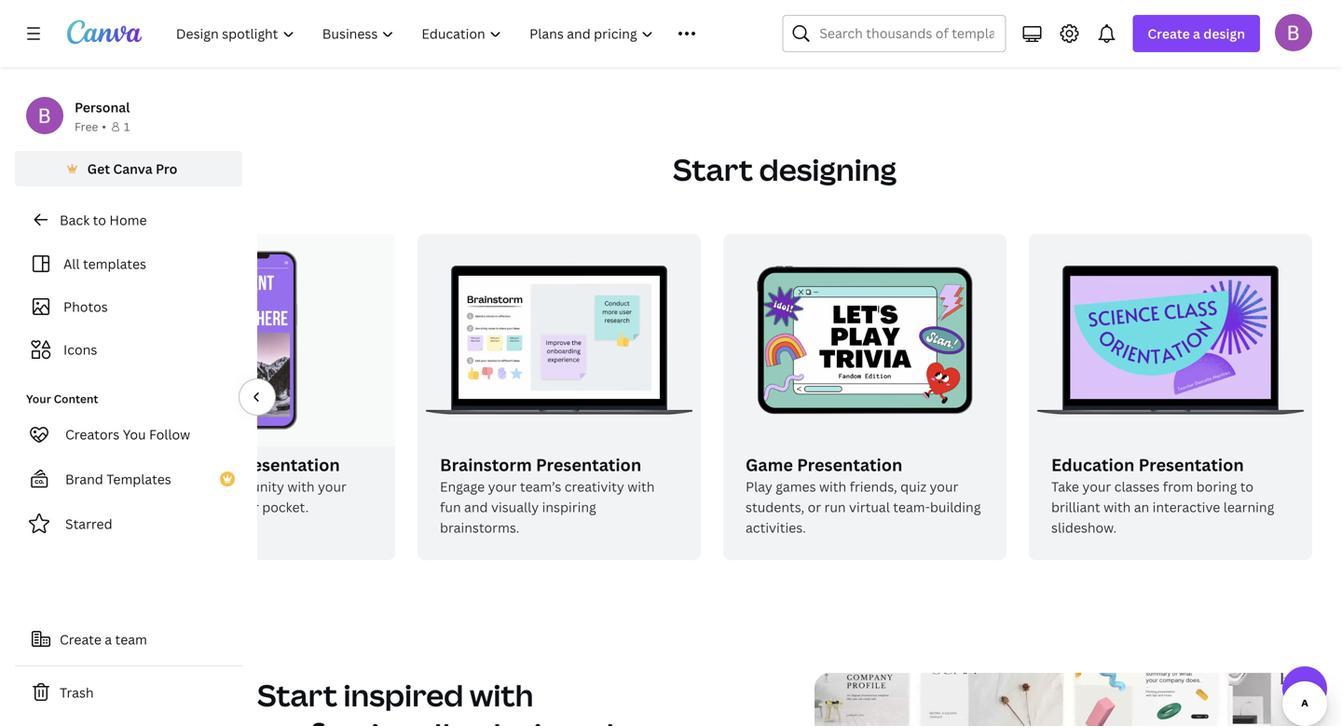Task type: describe. For each thing, give the bounding box(es) containing it.
you
[[123, 426, 146, 443]]

opportunity
[[208, 478, 284, 495]]

free •
[[75, 119, 106, 134]]

interactive
[[1153, 498, 1221, 516]]

your inside education presentation take your classes from boring to brilliant with an interactive learning slideshow.
[[1083, 478, 1112, 495]]

from
[[1164, 478, 1194, 495]]

starred
[[65, 515, 112, 533]]

students,
[[746, 498, 805, 516]]

team's
[[520, 478, 562, 495]]

your inside game presentation play games with friends, quiz your students, or run virtual team-building activities.
[[930, 478, 959, 495]]

boring
[[1197, 478, 1238, 495]]

education
[[1052, 453, 1135, 476]]

•
[[102, 119, 106, 134]]

brainstorm presentation engage your team's creativity with fun and visually inspiring brainstorms.
[[440, 453, 655, 536]]

your down opportunity
[[230, 498, 259, 516]]

customers
[[722, 46, 769, 59]]

game
[[746, 453, 794, 476]]

your down mobile-first presentation "link"
[[318, 478, 347, 495]]

trash
[[60, 684, 94, 702]]

an
[[1135, 498, 1150, 516]]

education presentation link
[[1052, 453, 1291, 476]]

create a design
[[1148, 25, 1246, 42]]

icons
[[63, 341, 97, 359]]

take
[[1052, 478, 1080, 495]]

all templates
[[63, 255, 146, 273]]

sony music image
[[1181, 0, 1313, 16]]

team
[[115, 631, 147, 649]]

and
[[464, 498, 488, 516]]

all templates link
[[26, 246, 231, 282]]

trust
[[772, 46, 794, 59]]

brainstorm presentation link
[[440, 453, 679, 476]]

run
[[825, 498, 846, 516]]

virtual
[[850, 498, 890, 516]]

all
[[63, 255, 80, 273]]

your content
[[26, 391, 98, 407]]

with inside 'brainstorm presentation engage your team's creativity with fun and visually inspiring brainstorms.'
[[628, 478, 655, 495]]

get
[[87, 160, 110, 178]]

classes
[[1115, 478, 1160, 495]]

education presentation take your classes from boring to brilliant with an interactive learning slideshow.
[[1052, 453, 1275, 536]]

activities.
[[746, 519, 807, 536]]

get canva pro
[[87, 160, 178, 178]]

photos link
[[26, 289, 231, 325]]

game presentation link
[[746, 453, 985, 476]]

a for design
[[1194, 25, 1201, 42]]

back to home link
[[15, 201, 242, 239]]

every
[[170, 478, 205, 495]]

content
[[54, 391, 98, 407]]

brand templates link
[[15, 461, 242, 498]]

start designing
[[673, 149, 897, 190]]

professionally-
[[257, 714, 481, 726]]

starred link
[[15, 505, 242, 543]]

brainstorm presentation image
[[418, 234, 701, 446]]

1
[[124, 119, 130, 134]]

game presentation image
[[724, 234, 1007, 446]]

creators you follow
[[65, 426, 190, 443]]

mobile-first presentation seize every opportunity with your pitch always in your pocket.
[[134, 453, 347, 516]]

bob builder image
[[1276, 14, 1313, 51]]

photos
[[63, 298, 108, 316]]

start for start designing
[[673, 149, 753, 190]]

get canva pro button
[[15, 151, 242, 187]]

+75m customers trust canva worldwide
[[696, 46, 875, 59]]

brand templates
[[65, 470, 171, 488]]

to inside education presentation take your classes from boring to brilliant with an interactive learning slideshow.
[[1241, 478, 1254, 495]]

in
[[215, 498, 227, 516]]

+75m
[[696, 46, 719, 59]]

your
[[26, 391, 51, 407]]



Task type: vqa. For each thing, say whether or not it's contained in the screenshot.
the Game Presentation "link"
yes



Task type: locate. For each thing, give the bounding box(es) containing it.
creators you follow link
[[15, 416, 242, 453]]

paypal image
[[726, 0, 833, 16]]

designing
[[760, 149, 897, 190]]

1 horizontal spatial create
[[1148, 25, 1191, 42]]

inspired
[[344, 675, 464, 716]]

0 horizontal spatial create
[[60, 631, 102, 649]]

play
[[746, 478, 773, 495]]

1 horizontal spatial a
[[1194, 25, 1201, 42]]

to
[[93, 211, 106, 229], [1241, 478, 1254, 495]]

templates
[[83, 255, 146, 273]]

4 presentation from the left
[[1139, 453, 1245, 476]]

presentation inside game presentation play games with friends, quiz your students, or run virtual team-building activities.
[[798, 453, 903, 476]]

learning
[[1224, 498, 1275, 516]]

1 vertical spatial canva
[[113, 160, 153, 178]]

1 horizontal spatial canva
[[796, 46, 824, 59]]

presentation up creativity
[[536, 453, 642, 476]]

canva left pro
[[113, 160, 153, 178]]

brand
[[65, 470, 103, 488]]

education presentation image
[[1030, 234, 1313, 446]]

free
[[75, 119, 98, 134]]

presentation for game presentation
[[798, 453, 903, 476]]

presentation up pocket.
[[235, 453, 340, 476]]

brainstorms.
[[440, 519, 520, 536]]

with inside mobile-first presentation seize every opportunity with your pitch always in your pocket.
[[288, 478, 315, 495]]

with inside start inspired with professionally-designe
[[470, 675, 534, 716]]

1 horizontal spatial to
[[1241, 478, 1254, 495]]

None search field
[[783, 15, 1007, 52]]

0 horizontal spatial start
[[257, 675, 338, 716]]

0 vertical spatial start
[[673, 149, 753, 190]]

mobile-
[[134, 453, 197, 476]]

design
[[1204, 25, 1246, 42]]

always
[[170, 498, 212, 516]]

presentation for brainstorm presentation
[[536, 453, 642, 476]]

quiz
[[901, 478, 927, 495]]

worldwide
[[826, 46, 875, 59]]

presentation up from
[[1139, 453, 1245, 476]]

2 presentation from the left
[[536, 453, 642, 476]]

presentation inside mobile-first presentation seize every opportunity with your pitch always in your pocket.
[[235, 453, 340, 476]]

friends,
[[850, 478, 898, 495]]

home
[[109, 211, 147, 229]]

personal
[[75, 98, 130, 116]]

0 vertical spatial to
[[93, 211, 106, 229]]

pocket.
[[262, 498, 309, 516]]

brilliant
[[1052, 498, 1101, 516]]

start inspired with professionally-designe
[[257, 675, 614, 726]]

0 horizontal spatial a
[[105, 631, 112, 649]]

1 vertical spatial start
[[257, 675, 338, 716]]

with inside education presentation take your classes from boring to brilliant with an interactive learning slideshow.
[[1104, 498, 1131, 516]]

0 vertical spatial a
[[1194, 25, 1201, 42]]

pro
[[156, 160, 178, 178]]

your up visually on the left bottom
[[488, 478, 517, 495]]

presentation for education presentation
[[1139, 453, 1245, 476]]

icons link
[[26, 332, 231, 367]]

back
[[60, 211, 90, 229]]

with inside game presentation play games with friends, quiz your students, or run virtual team-building activities.
[[820, 478, 847, 495]]

games
[[776, 478, 817, 495]]

trash link
[[15, 674, 242, 712]]

a
[[1194, 25, 1201, 42], [105, 631, 112, 649]]

presentation up the friends,
[[798, 453, 903, 476]]

creators
[[65, 426, 120, 443]]

mobile-first presentation image
[[112, 234, 395, 446]]

start inside start inspired with professionally-designe
[[257, 675, 338, 716]]

seize
[[134, 478, 167, 495]]

1 vertical spatial create
[[60, 631, 102, 649]]

back to home
[[60, 211, 147, 229]]

with
[[288, 478, 315, 495], [628, 478, 655, 495], [820, 478, 847, 495], [1104, 498, 1131, 516], [470, 675, 534, 716]]

to right back
[[93, 211, 106, 229]]

create a design button
[[1133, 15, 1261, 52]]

canva
[[796, 46, 824, 59], [113, 160, 153, 178]]

templates
[[107, 470, 171, 488]]

your inside 'brainstorm presentation engage your team's creativity with fun and visually inspiring brainstorms.'
[[488, 478, 517, 495]]

1 vertical spatial a
[[105, 631, 112, 649]]

inspiring
[[542, 498, 597, 516]]

game presentation play games with friends, quiz your students, or run virtual team-building activities.
[[746, 453, 982, 536]]

first
[[197, 453, 231, 476]]

0 horizontal spatial to
[[93, 211, 106, 229]]

create for create a team
[[60, 631, 102, 649]]

fun
[[440, 498, 461, 516]]

top level navigation element
[[164, 15, 738, 52], [164, 15, 738, 52]]

presentation
[[235, 453, 340, 476], [536, 453, 642, 476], [798, 453, 903, 476], [1139, 453, 1245, 476]]

visually
[[491, 498, 539, 516]]

a left team at the bottom left of the page
[[105, 631, 112, 649]]

pitch
[[134, 498, 167, 516]]

start for start inspired with professionally-designe
[[257, 675, 338, 716]]

create left design
[[1148, 25, 1191, 42]]

gucci image
[[978, 0, 1035, 16]]

canva right 'trust'
[[796, 46, 824, 59]]

presentation inside education presentation take your classes from boring to brilliant with an interactive learning slideshow.
[[1139, 453, 1245, 476]]

0 vertical spatial create
[[1148, 25, 1191, 42]]

a inside button
[[105, 631, 112, 649]]

create a team
[[60, 631, 147, 649]]

0 vertical spatial canva
[[796, 46, 824, 59]]

brainstorm
[[440, 453, 532, 476]]

creativity
[[565, 478, 625, 495]]

team-
[[894, 498, 931, 516]]

create
[[1148, 25, 1191, 42], [60, 631, 102, 649]]

3 presentation from the left
[[798, 453, 903, 476]]

presentation inside 'brainstorm presentation engage your team's creativity with fun and visually inspiring brainstorms.'
[[536, 453, 642, 476]]

to up learning
[[1241, 478, 1254, 495]]

1 presentation from the left
[[235, 453, 340, 476]]

a for team
[[105, 631, 112, 649]]

create inside dropdown button
[[1148, 25, 1191, 42]]

a inside dropdown button
[[1194, 25, 1201, 42]]

a left design
[[1194, 25, 1201, 42]]

Search search field
[[820, 16, 994, 51]]

your up building at the bottom
[[930, 478, 959, 495]]

create for create a design
[[1148, 25, 1191, 42]]

or
[[808, 498, 822, 516]]

mobile-first presentation link
[[134, 453, 373, 476]]

0 horizontal spatial canva
[[113, 160, 153, 178]]

create a team button
[[15, 621, 242, 658]]

engage
[[440, 478, 485, 495]]

create inside button
[[60, 631, 102, 649]]

1 horizontal spatial start
[[673, 149, 753, 190]]

create left team at the bottom left of the page
[[60, 631, 102, 649]]

slideshow.
[[1052, 519, 1117, 536]]

canva inside get canva pro button
[[113, 160, 153, 178]]

trusted by element
[[235, 0, 1335, 27]]

your down education
[[1083, 478, 1112, 495]]

follow
[[149, 426, 190, 443]]

1 vertical spatial to
[[1241, 478, 1254, 495]]

building
[[931, 498, 982, 516]]



